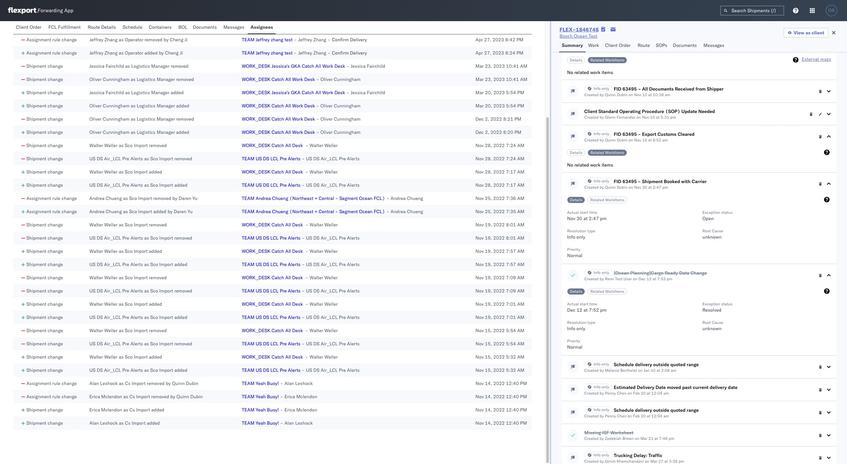 Task type: locate. For each thing, give the bounding box(es) containing it.
0 vertical spatial team yeah buoy! - erica mclendon
[[242, 394, 317, 400]]

client right work button
[[605, 42, 618, 48]]

work_desk jessica's gka catch all work desk - jessica fairchild for added
[[242, 90, 385, 96]]

quoted up estimated delivery date moved past current delivery date
[[671, 362, 686, 368]]

1 vertical spatial +
[[315, 209, 318, 215]]

10 shipment change from the top
[[26, 182, 63, 188]]

1 7:09 from the top
[[506, 275, 516, 281]]

10 left 10:38
[[642, 92, 647, 97]]

12:04
[[652, 391, 663, 396], [652, 414, 663, 419]]

3 nov 14, 2022 12:40 pm from the top
[[476, 407, 527, 413]]

2 team jeffrey zhang test - jeffrey zhang - confirm delivery from the top
[[242, 50, 367, 56]]

schedule inside schedule button
[[123, 24, 142, 30]]

7 team us ds lcl pre alerts - us ds air_lcl pre alerts from the top
[[242, 341, 360, 347]]

confirm for apr 27, 2023 8:24 pm
[[332, 50, 349, 56]]

cs up alan leshock as cs import added
[[129, 407, 135, 413]]

0 vertical spatial feb
[[633, 391, 640, 396]]

team andrea chueng (northeast + central - segment ocean fcl) - andrea chueng
[[242, 196, 423, 202], [242, 209, 423, 215]]

team us ds lcl pre alerts - us ds air_lcl pre alerts for nov 19, 2022 7:09 am
[[242, 288, 360, 294]]

1 vertical spatial root
[[703, 320, 711, 325]]

1 info only from the top
[[594, 86, 609, 91]]

info only up "mélanie"
[[594, 362, 609, 367]]

oliver cunningham as logistics manager removed down jessica fairchild as logistics manager removed
[[89, 76, 194, 82]]

order left "route" button
[[619, 42, 631, 48]]

gka for jessica fairchild as logistics manager removed
[[291, 63, 301, 69]]

4 team us ds lcl pre alerts - us ds air_lcl pre alerts from the top
[[242, 262, 360, 268]]

25,
[[485, 196, 492, 202], [485, 209, 492, 215]]

23, for work_desk catch all work desk - oliver cunningham
[[485, 76, 492, 82]]

5:32 for us ds air_lcl pre alerts
[[506, 368, 516, 374]]

8 shipment change from the top
[[26, 156, 63, 162]]

created by penny chen on feb 20 at 12:04 am up worksheet
[[585, 414, 669, 419]]

exception status resolved
[[703, 302, 733, 313]]

1 8:01 from the top
[[506, 222, 516, 228]]

actual start time nov 30 at 2:47 pm
[[567, 210, 607, 222]]

1 mar 23, 2023 10:41 am from the top
[[476, 63, 528, 69]]

team yeah buoy! - alan leshock
[[242, 381, 313, 387], [242, 421, 313, 427]]

1 nov 14, 2022 12:40 pm from the top
[[476, 381, 527, 387]]

0 vertical spatial resolution
[[567, 229, 587, 234]]

0 vertical spatial confirm
[[332, 37, 349, 43]]

am down 'moved'
[[664, 391, 669, 396]]

0 horizontal spatial ji
[[180, 50, 183, 56]]

andrea chueng as sco import removed by daren yu
[[89, 196, 198, 202]]

team us ds lcl pre alerts - us ds air_lcl pre alerts for nov 19, 2022 8:01 am
[[242, 235, 360, 241]]

oliver cunningham as logistics manager removed down jessica fairchild as logistics manager added
[[89, 116, 194, 122]]

1 vertical spatial central
[[319, 209, 334, 215]]

0 vertical spatial daren
[[179, 196, 191, 202]]

0 vertical spatial fid
[[614, 86, 621, 92]]

0 vertical spatial exception
[[703, 210, 721, 215]]

2 created by penny chen on feb 20 at 12:04 am from the top
[[585, 414, 669, 419]]

12 left "7:52"
[[577, 307, 583, 313]]

on left the 15
[[629, 138, 633, 143]]

3 work_desk catch all work desk - oliver cunningham from the top
[[242, 116, 361, 122]]

5 rule from the top
[[52, 381, 60, 387]]

27, down "apr 27, 2023 8:42 pm"
[[484, 50, 491, 56]]

1 horizontal spatial client
[[585, 109, 597, 115]]

documents
[[193, 24, 217, 30], [673, 42, 697, 48], [649, 86, 674, 92]]

1 vertical spatial gka
[[291, 90, 301, 96]]

on inside missing isf worksheet created by zedekiah brown on mar 21 at 7:46 pm
[[635, 437, 640, 442]]

5:54 for us
[[506, 341, 516, 347]]

nov 28, 2022 7:17 am for work_desk catch all desk - walter weller
[[476, 169, 525, 175]]

8:24
[[505, 50, 515, 56]]

4 workitems from the top
[[605, 289, 625, 294]]

1 vertical spatial nov 19, 2022 7:57 am
[[476, 262, 525, 268]]

type
[[588, 229, 595, 234], [588, 320, 595, 325]]

0 horizontal spatial messages
[[223, 24, 244, 30]]

related up actual start time dec 12 at 7:52 pm
[[591, 289, 604, 294]]

route button
[[635, 39, 653, 52]]

0 vertical spatial client
[[16, 24, 28, 30]]

2 7:57 from the top
[[506, 262, 516, 268]]

route left sops
[[638, 42, 650, 48]]

workitems for fid 63495 - export customs cleared
[[605, 150, 625, 155]]

external msgs button
[[802, 56, 831, 63]]

1 cause from the top
[[712, 229, 723, 234]]

1 25, from the top
[[485, 196, 492, 202]]

items for first related workitems button
[[602, 70, 613, 75]]

1 vertical spatial created by penny chen on feb 20 at 12:04 am
[[585, 414, 669, 419]]

jessica's for removed
[[272, 63, 290, 69]]

resolution down actual start time nov 30 at 2:47 pm
[[567, 229, 587, 234]]

17 shipment change from the top
[[26, 302, 63, 307]]

start inside actual start time dec 12 at 7:52 pm
[[580, 302, 588, 307]]

2023 for jessica fairchild as logistics manager added
[[493, 90, 505, 96]]

dubin for fid 63495 - export customs cleared
[[617, 138, 628, 143]]

route right "fulfillment"
[[88, 24, 100, 30]]

4 19, from the top
[[485, 262, 492, 268]]

past
[[682, 385, 692, 391]]

1 vertical spatial cause
[[712, 320, 723, 325]]

status
[[722, 210, 733, 215], [722, 302, 733, 307]]

buoy!
[[267, 381, 279, 387], [267, 394, 279, 400], [267, 407, 279, 413], [267, 421, 279, 427]]

exception inside the exception status resolved
[[703, 302, 721, 307]]

2 25, from the top
[[485, 209, 492, 215]]

walter weller as sco import added for nov 28, 2022 7:17 am
[[89, 169, 162, 175]]

alan leshock as cs import added
[[89, 421, 160, 427]]

dec inside actual start time dec 12 at 7:52 pm
[[567, 307, 576, 313]]

erica mclendon as cs import removed by quinn dubin
[[89, 394, 203, 400]]

nov inside actual start time nov 30 at 2:47 pm
[[567, 216, 576, 222]]

0 vertical spatial jessica's
[[272, 63, 290, 69]]

6 lcl from the top
[[270, 315, 279, 321]]

am down "customs" on the top of page
[[663, 138, 668, 143]]

5 assignment rule change from the top
[[26, 381, 77, 387]]

0 vertical spatial 23,
[[485, 63, 492, 69]]

related workitems down work button
[[591, 58, 625, 63]]

12:40 for alan leshock as cs import removed by quinn dubin
[[506, 381, 519, 387]]

jessica's for added
[[272, 90, 290, 96]]

fcl) for nov 25, 2022 7:35 am
[[374, 209, 385, 215]]

order left fcl
[[30, 24, 42, 30]]

related for details button associated with fid 63495 - export customs cleared
[[575, 162, 589, 168]]

info only up "remi"
[[594, 270, 609, 275]]

3 14, from the top
[[485, 407, 492, 413]]

0 vertical spatial ocean
[[574, 33, 588, 39]]

feb up missing isf worksheet created by zedekiah brown on mar 21 at 7:46 pm
[[633, 414, 640, 419]]

1 vertical spatial nov 15, 2022 5:54 am
[[476, 341, 525, 347]]

view as client button
[[784, 28, 829, 38]]

ji for jeffrey zhang as operator removed by cheng ji
[[185, 37, 188, 43]]

1 vertical spatial outside
[[653, 408, 669, 414]]

exception up open
[[703, 210, 721, 215]]

1 horizontal spatial 12
[[647, 277, 652, 282]]

1 vertical spatial 20
[[641, 414, 646, 419]]

zhang for jeffrey zhang as operator added by cheng ji
[[271, 50, 283, 56]]

4 buoy! from the top
[[267, 421, 279, 427]]

test for jeffrey zhang as operator added by cheng ji
[[285, 50, 293, 56]]

2 omkar from the left
[[176, 23, 190, 29]]

1 vertical spatial messages
[[704, 42, 725, 48]]

cunningham
[[103, 76, 130, 82], [334, 76, 361, 82], [103, 103, 130, 109], [334, 103, 361, 109], [103, 116, 130, 122], [334, 116, 361, 122], [103, 129, 130, 135], [334, 129, 361, 135]]

0 vertical spatial 7:09
[[506, 275, 516, 281]]

23, for work_desk jessica's gka catch all work desk - jessica fairchild
[[485, 63, 492, 69]]

root cause unknown down open
[[703, 229, 723, 240]]

4 14, from the top
[[485, 421, 492, 427]]

quoted down estimated delivery date moved past current delivery date
[[671, 408, 686, 414]]

nov 19, 2022 7:09 am for team us ds lcl pre alerts - us ds air_lcl pre alerts
[[476, 288, 525, 294]]

resolved
[[703, 307, 722, 313]]

range down past
[[687, 408, 699, 414]]

1 horizontal spatial order
[[619, 42, 631, 48]]

12:04 up '21'
[[652, 414, 663, 419]]

cs
[[125, 381, 130, 387], [129, 394, 135, 400], [129, 407, 135, 413], [125, 421, 130, 427]]

1 vertical spatial 30
[[577, 216, 582, 222]]

2 team andrea chueng (northeast + central - segment ocean fcl) - andrea chueng from the top
[[242, 209, 423, 215]]

63495
[[623, 86, 637, 92], [623, 131, 637, 137], [623, 179, 637, 185]]

0 vertical spatial 5:32
[[506, 354, 516, 360]]

10 down procedure
[[650, 115, 655, 120]]

2 assignment rule change from the top
[[26, 50, 77, 56]]

info only down the glenn at the top
[[594, 131, 609, 136]]

catch for nov 15, 2022 5:32 am
[[272, 354, 284, 360]]

1 vertical spatial unknown
[[703, 326, 722, 332]]

1 vertical spatial documents button
[[670, 39, 701, 52]]

2 nov 28, 2022 7:17 am from the top
[[476, 182, 525, 188]]

2 8:01 from the top
[[506, 235, 516, 241]]

resolution down actual start time dec 12 at 7:52 pm
[[567, 320, 587, 325]]

1 segment from the top
[[339, 196, 358, 202]]

1846748
[[576, 26, 599, 33]]

0 vertical spatial schedule
[[123, 24, 142, 30]]

0 horizontal spatial omkar
[[89, 23, 103, 29]]

only down actual start time dec 12 at 7:52 pm
[[577, 326, 585, 332]]

outside down 'moved'
[[653, 408, 669, 414]]

cause for open
[[712, 229, 723, 234]]

1 vertical spatial zhang
[[271, 50, 283, 56]]

fid up created by quinn dubin on nov 15 at 8:52 am
[[614, 131, 621, 137]]

1 horizontal spatial client order
[[605, 42, 631, 48]]

8:42
[[505, 37, 515, 43]]

created by quinn dubin on nov 30 at 2:47 pm
[[585, 185, 668, 190]]

related workitems button down created by quinn dubin on nov 30 at 2:47 pm
[[588, 197, 627, 204]]

2 fcl) from the top
[[374, 209, 385, 215]]

1 vertical spatial schedule
[[614, 362, 634, 368]]

documents up 10:38
[[649, 86, 674, 92]]

team yeah buoy! - erica mclendon for erica mclendon as cs import removed by quinn dubin
[[242, 394, 317, 400]]

3 15, from the top
[[485, 354, 492, 360]]

client down flexport. image
[[16, 24, 28, 30]]

nov 19, 2022 7:57 am
[[476, 249, 525, 255], [476, 262, 525, 268]]

current
[[693, 385, 709, 391]]

1 work_desk catch all desk - walter weller from the top
[[242, 143, 338, 149]]

related workitems for fid 63495 - shipment booked with carrier
[[591, 198, 625, 203]]

nov 25, 2022 7:36 am
[[476, 196, 525, 202]]

fcl fulfillment button
[[46, 21, 85, 34]]

1 vertical spatial 12
[[577, 307, 583, 313]]

1 related from the top
[[575, 70, 589, 75]]

1 horizontal spatial messages
[[704, 42, 725, 48]]

1 vertical spatial oliver cunningham as logistics manager removed
[[89, 116, 194, 122]]

status inside exception status open
[[722, 210, 733, 215]]

1 vertical spatial apr
[[476, 50, 483, 56]]

only up created by quinn dubin on nov 30 at 2:47 pm
[[602, 179, 609, 184]]

worksheet
[[611, 430, 634, 436]]

only up created by quinn dubin on nov 10 at 10:38 am
[[602, 86, 609, 91]]

3 63495 from the top
[[623, 179, 637, 185]]

cause down 'resolved'
[[712, 320, 723, 325]]

cs down erica mclendon as cs import added
[[125, 421, 130, 427]]

nov 19, 2022 7:01 am for team us ds lcl pre alerts - us ds air_lcl pre alerts
[[476, 315, 525, 321]]

us ds air_lcl pre alerts as sco import removed for nov 19, 2022 8:01 am
[[89, 235, 192, 241]]

0 vertical spatial nov 19, 2022 7:01 am
[[476, 302, 525, 307]]

1 vertical spatial cheng
[[165, 50, 179, 56]]

1 vertical spatial no related work items
[[567, 162, 613, 168]]

related workitems button for [ocean planning]cargo ready date change
[[588, 289, 627, 295]]

5:54 for cunningham
[[506, 103, 516, 109]]

0 vertical spatial messages
[[223, 24, 244, 30]]

created by penny chen on feb 20 at 12:04 am for estimated
[[585, 391, 669, 396]]

savant right bol button
[[191, 23, 205, 29]]

2 jessica's from the top
[[272, 90, 290, 96]]

2 + from the top
[[315, 209, 318, 215]]

20 for delivery
[[641, 391, 646, 396]]

4 lcl from the top
[[270, 262, 279, 268]]

view
[[794, 30, 805, 36]]

2 exception from the top
[[703, 302, 721, 307]]

documents button right bol
[[190, 21, 221, 34]]

15, for us ds air_lcl pre alerts as sco import removed
[[485, 341, 492, 347]]

10:41 for oliver cunningham
[[506, 76, 519, 82]]

0 horizontal spatial 2:47
[[589, 216, 599, 222]]

63495 up created by quinn dubin on nov 30 at 2:47 pm
[[623, 179, 637, 185]]

rule for jeffrey zhang as operator removed by cheng ji
[[52, 37, 60, 43]]

work
[[588, 42, 599, 48], [322, 63, 333, 69], [292, 76, 303, 82], [322, 90, 333, 96], [292, 103, 303, 109], [292, 116, 303, 122], [292, 129, 303, 135]]

related workitems button down created by quinn dubin on nov 15 at 8:52 am
[[588, 150, 627, 156]]

0 vertical spatial time
[[589, 210, 597, 215]]

exception inside exception status open
[[703, 210, 721, 215]]

team us ds lcl pre alerts - us ds air_lcl pre alerts for nov 19, 2022 7:01 am
[[242, 315, 360, 321]]

fid up created by quinn dubin on nov 30 at 2:47 pm
[[614, 179, 621, 185]]

schedule up worksheet
[[614, 408, 634, 414]]

status for resolved
[[722, 302, 733, 307]]

0 vertical spatial cheng
[[170, 37, 183, 43]]

2 priority from the top
[[567, 339, 580, 344]]

3 assignment rule change from the top
[[26, 196, 77, 202]]

2 work_desk from the top
[[242, 76, 270, 82]]

1 created by penny chen on feb 20 at 12:04 am from the top
[[585, 391, 669, 396]]

catch for nov 19, 2022 8:01 am
[[272, 222, 284, 228]]

walter weller as sco import removed
[[89, 143, 167, 149], [89, 222, 167, 228], [89, 275, 167, 281], [89, 328, 167, 334]]

jessica's
[[272, 63, 290, 69], [272, 90, 290, 96]]

view as client
[[794, 30, 824, 36]]

0 vertical spatial 27,
[[484, 37, 491, 43]]

mar for jessica fairchild as logistics manager removed
[[476, 63, 484, 69]]

user
[[624, 277, 632, 282]]

7:09
[[506, 275, 516, 281], [506, 288, 516, 294]]

10 work_desk from the top
[[242, 249, 270, 255]]

related workitems button down work button
[[588, 57, 627, 64]]

test
[[589, 33, 598, 39], [615, 277, 623, 282]]

oliver
[[89, 76, 102, 82], [321, 76, 333, 82], [89, 103, 102, 109], [321, 103, 333, 109], [89, 116, 102, 122], [321, 116, 333, 122], [89, 129, 102, 135], [321, 129, 333, 135]]

yeah
[[256, 381, 266, 387], [256, 394, 266, 400], [256, 407, 266, 413], [256, 421, 266, 427]]

0 vertical spatial documents button
[[190, 21, 221, 34]]

1 vertical spatial 8:01
[[506, 235, 516, 241]]

1 items from the top
[[602, 70, 613, 75]]

documents right sops button
[[673, 42, 697, 48]]

apr 27, 2023 8:42 pm
[[476, 37, 524, 43]]

status inside the exception status resolved
[[722, 302, 733, 307]]

feb down 'estimated'
[[633, 391, 640, 396]]

2 range from the top
[[687, 408, 699, 414]]

messages
[[223, 24, 244, 30], [704, 42, 725, 48]]

0 vertical spatial nov 15, 2022 5:32 am
[[476, 354, 525, 360]]

as
[[120, 23, 125, 29], [806, 30, 811, 36], [119, 37, 124, 43], [119, 50, 124, 56], [125, 63, 130, 69], [131, 76, 136, 82], [125, 90, 130, 96], [131, 103, 136, 109], [131, 116, 136, 122], [131, 129, 136, 135], [119, 143, 124, 149], [144, 156, 149, 162], [119, 169, 124, 175], [144, 182, 149, 188], [123, 196, 128, 202], [123, 209, 128, 215], [119, 222, 124, 228], [144, 235, 149, 241], [119, 249, 124, 255], [144, 262, 149, 268], [119, 275, 124, 281], [144, 288, 149, 294], [119, 302, 124, 307], [144, 315, 149, 321], [119, 328, 124, 334], [144, 341, 149, 347], [119, 354, 124, 360], [144, 368, 149, 374], [119, 381, 124, 387], [123, 394, 128, 400], [123, 407, 128, 413], [119, 421, 124, 427]]

nov
[[634, 92, 641, 97], [642, 115, 649, 120], [634, 138, 641, 143], [476, 143, 484, 149], [476, 156, 484, 162], [476, 169, 484, 175], [476, 182, 484, 188], [634, 185, 641, 190], [476, 196, 484, 202], [476, 209, 484, 215], [567, 216, 576, 222], [476, 222, 484, 228], [476, 235, 484, 241], [476, 249, 484, 255], [476, 262, 484, 268], [476, 275, 484, 281], [476, 288, 484, 294], [476, 302, 484, 307], [476, 315, 484, 321], [476, 328, 484, 334], [476, 341, 484, 347], [476, 354, 484, 360], [476, 368, 484, 374], [476, 381, 484, 387], [476, 394, 484, 400], [476, 407, 484, 413], [476, 421, 484, 427]]

lcl
[[270, 156, 279, 162], [270, 182, 279, 188], [270, 235, 279, 241], [270, 262, 279, 268], [270, 288, 279, 294], [270, 315, 279, 321], [270, 341, 279, 347], [270, 368, 279, 374]]

client order down flexport. image
[[16, 24, 42, 30]]

time inside actual start time dec 12 at 7:52 pm
[[589, 302, 597, 307]]

6 assignment rule change from the top
[[26, 394, 77, 400]]

3:38
[[669, 459, 678, 464]]

at
[[648, 92, 652, 97], [656, 115, 660, 120], [648, 138, 652, 143], [648, 185, 652, 190], [584, 216, 588, 222], [653, 277, 656, 282], [584, 307, 588, 313], [657, 368, 660, 373], [647, 391, 651, 396], [647, 414, 651, 419], [655, 437, 658, 442], [665, 459, 668, 464]]

Search Shipments (/) text field
[[721, 6, 784, 16]]

route inside route details button
[[88, 24, 100, 30]]

cause down exception status open
[[712, 229, 723, 234]]

0 vertical spatial 30
[[642, 185, 647, 190]]

6 work_desk from the top
[[242, 129, 270, 135]]

1 vertical spatial type
[[588, 320, 595, 325]]

1 workitems from the top
[[605, 58, 625, 63]]

3 details button from the top
[[567, 197, 585, 204]]

1 horizontal spatial savant
[[191, 23, 205, 29]]

1 + from the top
[[315, 196, 318, 202]]

6 assignment from the top
[[26, 394, 51, 400]]

7:24 for us ds air_lcl pre alerts
[[506, 156, 516, 162]]

0 vertical spatial 7:57
[[506, 249, 516, 255]]

1 mar 20, 2023 5:54 pm from the top
[[476, 90, 524, 96]]

rule for erica mclendon as cs import removed by quinn dubin
[[52, 394, 60, 400]]

1 horizontal spatial ji
[[185, 37, 188, 43]]

outside up "2:08"
[[653, 362, 669, 368]]

2 vertical spatial 10
[[651, 368, 656, 373]]

resolution type info only down actual start time dec 12 at 7:52 pm
[[567, 320, 595, 332]]

at inside client standard operating procedure (sop) update needed created by glenn fernandez on nov 10 at 5:31 pm
[[656, 115, 660, 120]]

pm inside client standard operating procedure (sop) update needed created by glenn fernandez on nov 10 at 5:31 pm
[[670, 115, 676, 120]]

all for nov 28, 2022 7:24 am
[[285, 143, 291, 149]]

erica
[[89, 394, 100, 400], [285, 394, 295, 400], [89, 407, 100, 413], [285, 407, 295, 413]]

0 horizontal spatial order
[[30, 24, 42, 30]]

0 vertical spatial apr
[[476, 37, 483, 43]]

2, up dec 2, 2022 8:20 pm
[[485, 116, 489, 122]]

penny down 'estimated'
[[605, 391, 616, 396]]

operator
[[126, 23, 145, 29], [125, 37, 143, 43], [125, 50, 143, 56]]

0 vertical spatial +
[[315, 196, 318, 202]]

2 20 from the top
[[641, 414, 646, 419]]

27,
[[484, 37, 491, 43], [484, 50, 491, 56]]

chen up worksheet
[[617, 414, 627, 419]]

info only up girish on the bottom
[[594, 453, 609, 458]]

removed
[[145, 37, 162, 43], [171, 63, 189, 69], [176, 76, 194, 82], [176, 116, 194, 122], [149, 143, 167, 149], [174, 156, 192, 162], [153, 196, 171, 202], [149, 222, 167, 228], [174, 235, 192, 241], [149, 275, 167, 281], [174, 288, 192, 294], [149, 328, 167, 334], [174, 341, 192, 347], [147, 381, 165, 387], [151, 394, 169, 400]]

0 vertical spatial date
[[679, 270, 690, 276]]

1 vertical spatial 63495
[[623, 131, 637, 137]]

team us ds lcl pre alerts - us ds air_lcl pre alerts for nov 15, 2022 5:32 am
[[242, 368, 360, 374]]

0 vertical spatial route
[[88, 24, 100, 30]]

summary
[[562, 42, 583, 48]]

schedule for created by penny chen on feb 20 at 12:04 am
[[614, 408, 634, 414]]

1 work from the top
[[590, 70, 601, 75]]

yeah for alan leshock as cs import added
[[256, 421, 266, 427]]

2 assignment from the top
[[26, 50, 51, 56]]

1 vertical spatial 12:04
[[652, 414, 663, 419]]

ds
[[97, 156, 103, 162], [263, 156, 269, 162], [313, 156, 320, 162], [97, 182, 103, 188], [263, 182, 269, 188], [313, 182, 320, 188], [97, 235, 103, 241], [263, 235, 269, 241], [313, 235, 320, 241], [97, 262, 103, 268], [263, 262, 269, 268], [313, 262, 320, 268], [97, 288, 103, 294], [263, 288, 269, 294], [313, 288, 320, 294], [97, 315, 103, 321], [263, 315, 269, 321], [313, 315, 320, 321], [97, 341, 103, 347], [263, 341, 269, 347], [313, 341, 320, 347], [97, 368, 103, 374], [263, 368, 269, 374], [313, 368, 320, 374]]

dec left "7:52"
[[567, 307, 576, 313]]

related workitems down created by quinn dubin on nov 15 at 8:52 am
[[591, 150, 625, 155]]

1 vertical spatial team jeffrey zhang test - jeffrey zhang - confirm delivery
[[242, 50, 367, 56]]

yu for andrea chueng as sco import removed by daren yu
[[192, 196, 198, 202]]

1 10:41 from the top
[[506, 63, 519, 69]]

resolution type info only for 12
[[567, 320, 595, 332]]

6 team us ds lcl pre alerts - us ds air_lcl pre alerts from the top
[[242, 315, 360, 321]]

1 quoted from the top
[[671, 362, 686, 368]]

client inside client standard operating procedure (sop) update needed created by glenn fernandez on nov 10 at 5:31 pm
[[585, 109, 597, 115]]

1 type from the top
[[588, 229, 595, 234]]

containers
[[149, 24, 172, 30]]

priority
[[567, 247, 580, 252], [567, 339, 580, 344]]

1 vertical spatial client
[[605, 42, 618, 48]]

penny for schedule
[[605, 414, 616, 419]]

0 vertical spatial no related work items
[[567, 70, 613, 75]]

time inside actual start time nov 30 at 2:47 pm
[[589, 210, 597, 215]]

1 vertical spatial (northeast
[[290, 209, 313, 215]]

1 nov 19, 2022 7:01 am from the top
[[476, 302, 525, 307]]

work_desk jessica's gka catch all work desk - jessica fairchild for removed
[[242, 63, 385, 69]]

assignment for jeffrey zhang as operator added by cheng ji
[[26, 50, 51, 56]]

4 work_desk from the top
[[242, 103, 270, 109]]

info
[[594, 86, 601, 91], [594, 131, 601, 136], [594, 179, 601, 184], [567, 234, 575, 240], [594, 270, 601, 275], [567, 326, 575, 332], [594, 362, 601, 367], [594, 385, 601, 390], [594, 408, 601, 413], [594, 453, 601, 458]]

1 horizontal spatial route
[[638, 42, 650, 48]]

documents button right sops
[[670, 39, 701, 52]]

app
[[64, 7, 73, 14]]

penny for estimated
[[605, 391, 616, 396]]

4 related workitems from the top
[[591, 289, 625, 294]]

4 walter weller as sco import removed from the top
[[89, 328, 167, 334]]

start inside actual start time nov 30 at 2:47 pm
[[580, 210, 588, 215]]

0 vertical spatial segment
[[339, 196, 358, 202]]

on left jan
[[638, 368, 643, 373]]

2 us ds air_lcl pre alerts as sco import removed from the top
[[89, 235, 192, 241]]

us ds air_lcl pre alerts as sco import removed for nov 15, 2022 5:54 am
[[89, 341, 192, 347]]

1 vertical spatial client order
[[605, 42, 631, 48]]

1 horizontal spatial client order button
[[603, 39, 635, 52]]

fid
[[614, 86, 621, 92], [614, 131, 621, 137], [614, 179, 621, 185]]

0 vertical spatial root cause unknown
[[703, 229, 723, 240]]

dubin
[[617, 92, 628, 97], [617, 138, 628, 143], [617, 185, 628, 190], [186, 381, 198, 387], [190, 394, 203, 400]]

1 team us ds lcl pre alerts - us ds air_lcl pre alerts from the top
[[242, 156, 360, 162]]

client order right work button
[[605, 42, 631, 48]]

1 nov 28, 2022 7:24 am from the top
[[476, 143, 525, 149]]

coordination(2)
[[260, 23, 296, 29]]

nov 19, 2022 7:01 am for work_desk catch all desk - walter weller
[[476, 302, 525, 307]]

team
[[242, 37, 255, 43], [242, 50, 255, 56], [242, 156, 255, 162], [242, 182, 255, 188], [242, 196, 255, 202], [242, 209, 255, 215], [242, 235, 255, 241], [242, 262, 255, 268], [242, 288, 255, 294], [242, 315, 255, 321], [242, 341, 255, 347], [242, 368, 255, 374], [242, 381, 255, 387], [242, 394, 255, 400], [242, 407, 255, 413], [242, 421, 255, 427]]

mar for jessica fairchild as logistics manager added
[[476, 90, 484, 96]]

assignment rule change for erica mclendon as cs import removed by quinn dubin
[[26, 394, 77, 400]]

range up past
[[687, 362, 699, 368]]

omkar right containers button
[[176, 23, 190, 29]]

12
[[647, 277, 652, 282], [577, 307, 583, 313]]

yu for andrea chueng as sco import added by daren yu
[[188, 209, 193, 215]]

1 vertical spatial nov 19, 2022 8:01 am
[[476, 235, 525, 241]]

team jeffrey zhang test - jeffrey zhang - confirm delivery
[[242, 37, 367, 43], [242, 50, 367, 56]]

3 12:40 from the top
[[506, 407, 519, 413]]

am down fid 63495 - all documents received from shipper on the top of page
[[665, 92, 671, 97]]

0 vertical spatial priority
[[567, 247, 580, 252]]

missing isf worksheet created by zedekiah brown on mar 21 at 7:46 pm
[[585, 430, 675, 442]]

root cause unknown for open
[[703, 229, 723, 240]]

7 team from the top
[[242, 235, 255, 241]]

2023 for jeffrey zhang as operator added by cheng ji
[[493, 50, 504, 56]]

2 actual from the top
[[567, 302, 579, 307]]

related down work button
[[591, 58, 604, 63]]

1 vertical spatial confirm
[[332, 50, 349, 56]]

oliver cunningham as logistics manager added
[[89, 103, 189, 109], [89, 129, 189, 135]]

walter
[[89, 143, 103, 149], [310, 143, 323, 149], [89, 169, 103, 175], [310, 169, 323, 175], [89, 222, 103, 228], [310, 222, 323, 228], [89, 249, 103, 255], [310, 249, 323, 255], [89, 275, 103, 281], [310, 275, 323, 281], [89, 302, 103, 307], [310, 302, 323, 307], [89, 328, 103, 334], [310, 328, 323, 334], [89, 354, 103, 360], [310, 354, 323, 360]]

export
[[642, 131, 657, 137]]

catch for mar 23, 2023 10:41 am
[[272, 76, 284, 82]]

20 up missing isf worksheet created by zedekiah brown on mar 21 at 7:46 pm
[[641, 414, 646, 419]]

root cause unknown down 'resolved'
[[703, 320, 723, 332]]

andrea
[[89, 196, 104, 202], [256, 196, 271, 202], [391, 196, 406, 202], [89, 209, 104, 215], [256, 209, 271, 215], [391, 209, 406, 215]]

1 vertical spatial work
[[590, 162, 601, 168]]

1 oliver cunningham as logistics manager added from the top
[[89, 103, 189, 109]]

1 vertical spatial chen
[[617, 414, 627, 419]]

4 yeah from the top
[[256, 421, 266, 427]]

fid 63495 - export customs cleared
[[614, 131, 695, 137]]

yu
[[192, 196, 198, 202], [188, 209, 193, 215]]

1 vertical spatial 10
[[650, 115, 655, 120]]

2 vertical spatial schedule
[[614, 408, 634, 414]]

chen
[[617, 391, 627, 396], [617, 414, 627, 419]]

2 27, from the top
[[484, 50, 491, 56]]

2:47 inside actual start time nov 30 at 2:47 pm
[[589, 216, 599, 222]]

penny up isf
[[605, 414, 616, 419]]

alan leshock as cs import removed by quinn dubin
[[89, 381, 198, 387]]

4 rule from the top
[[52, 209, 60, 215]]

0 vertical spatial 10:41
[[506, 63, 519, 69]]

catch for nov 19, 2022 7:09 am
[[272, 275, 284, 281]]

us ds air_lcl pre alerts as sco import added for nov 19, 2022 7:01 am
[[89, 315, 187, 321]]

documents right bol button
[[193, 24, 217, 30]]

2 7:01 from the top
[[506, 315, 516, 321]]

7:24 for walter weller
[[506, 143, 516, 149]]

route for route
[[638, 42, 650, 48]]

team us ds lcl pre alerts - us ds air_lcl pre alerts for nov 19, 2022 7:57 am
[[242, 262, 360, 268]]

cs for alan leshock as cs import removed by quinn dubin
[[125, 381, 130, 387]]

only down "mélanie"
[[602, 385, 609, 390]]

63495 up created by quinn dubin on nov 10 at 10:38 am
[[623, 86, 637, 92]]

schedule delivery outside quoted range up "2:08"
[[614, 362, 699, 368]]

0 vertical spatial created by penny chen on feb 20 at 12:04 am
[[585, 391, 669, 396]]

3 team us ds lcl pre alerts - us ds air_lcl pre alerts from the top
[[242, 235, 360, 241]]

actual inside actual start time nov 30 at 2:47 pm
[[567, 210, 579, 215]]

1 vertical spatial start
[[580, 302, 588, 307]]

1 vertical spatial mar 23, 2023 10:41 am
[[476, 76, 528, 82]]

1 vertical spatial operator
[[125, 37, 143, 43]]

start for 30
[[580, 210, 588, 215]]

feb for delivery
[[633, 414, 640, 419]]

us ds air_lcl pre alerts as sco import added
[[89, 182, 187, 188], [89, 262, 187, 268], [89, 315, 187, 321], [89, 368, 187, 374]]

items up created by quinn dubin on nov 30 at 2:47 pm
[[602, 162, 613, 168]]

actual start time dec 12 at 7:52 pm
[[567, 302, 607, 313]]

order
[[30, 24, 42, 30], [619, 42, 631, 48]]

related workitems button down "remi"
[[588, 289, 627, 295]]

10 right jan
[[651, 368, 656, 373]]

details button
[[567, 57, 585, 64], [567, 150, 585, 156], [567, 197, 585, 204], [567, 289, 585, 295]]

on up operating on the right of page
[[629, 92, 633, 97]]

all for nov 19, 2022 8:01 am
[[285, 222, 291, 228]]

msgs
[[821, 56, 831, 62]]

7 work_desk catch all desk - walter weller from the top
[[242, 328, 338, 334]]

buoy! for alan leshock as cs import added
[[267, 421, 279, 427]]

delivery left date
[[710, 385, 727, 391]]

assignment for erica mclendon as cs import removed by quinn dubin
[[26, 394, 51, 400]]

work_desk jessica's gka catch all work desk - jessica fairchild
[[242, 63, 385, 69], [242, 90, 385, 96]]

open
[[703, 216, 714, 222]]

0 vertical spatial mar 20, 2023 5:54 pm
[[476, 90, 524, 96]]

1 vertical spatial nov 15, 2022 5:32 am
[[476, 368, 525, 374]]

at inside actual start time nov 30 at 2:47 pm
[[584, 216, 588, 222]]

route inside "route" button
[[638, 42, 650, 48]]

cs for erica mclendon as cs import added
[[129, 407, 135, 413]]

zhang
[[105, 37, 118, 43], [313, 37, 326, 43], [105, 50, 118, 56], [313, 50, 326, 56]]

1 shipment change from the top
[[26, 63, 63, 69]]

test down 1846748
[[589, 33, 598, 39]]

2 time from the top
[[589, 302, 597, 307]]

4 5:54 from the top
[[506, 341, 516, 347]]

0 horizontal spatial savant
[[105, 23, 119, 29]]

resolution for 30
[[567, 229, 587, 234]]

am for current
[[664, 391, 669, 396]]

related workitems down "remi"
[[591, 289, 625, 294]]

resolution type info only down actual start time nov 30 at 2:47 pm
[[567, 229, 595, 240]]

info only up isf
[[594, 408, 609, 413]]

2 vertical spatial 63495
[[623, 179, 637, 185]]

0 vertical spatial nov 28, 2022 7:17 am
[[476, 169, 525, 175]]

items down work button
[[602, 70, 613, 75]]

unknown down open
[[703, 234, 722, 240]]

central for andrea chueng as sco import removed by daren yu
[[319, 196, 334, 202]]

2 5:54 from the top
[[506, 103, 516, 109]]

20 down jan
[[641, 391, 646, 396]]

1 savant from the left
[[105, 23, 119, 29]]

work inside button
[[588, 42, 599, 48]]

us ds air_lcl pre alerts as sco import added for nov 15, 2022 5:32 am
[[89, 368, 187, 374]]

2 status from the top
[[722, 302, 733, 307]]

estimated
[[614, 385, 636, 391]]

0 vertical spatial schedule delivery outside quoted range
[[614, 362, 699, 368]]

manager
[[151, 63, 169, 69], [157, 76, 175, 82], [151, 90, 169, 96], [157, 103, 175, 109], [157, 116, 175, 122], [157, 129, 175, 135]]

12:04 down estimated delivery date moved past current delivery date
[[652, 391, 663, 396]]

0 horizontal spatial documents button
[[190, 21, 221, 34]]

4 us ds air_lcl pre alerts as sco import added from the top
[[89, 368, 187, 374]]

weller
[[104, 143, 118, 149], [325, 143, 338, 149], [104, 169, 118, 175], [325, 169, 338, 175], [104, 222, 118, 228], [325, 222, 338, 228], [104, 249, 118, 255], [325, 249, 338, 255], [104, 275, 118, 281], [325, 275, 338, 281], [104, 302, 118, 307], [325, 302, 338, 307], [104, 328, 118, 334], [325, 328, 338, 334], [104, 354, 118, 360], [325, 354, 338, 360]]

3 related workitems button from the top
[[588, 197, 627, 204]]

2023 for jessica fairchild as logistics manager removed
[[493, 63, 505, 69]]

type down actual start time nov 30 at 2:47 pm
[[588, 229, 595, 234]]

1 vertical spatial 20,
[[485, 103, 492, 109]]

penny
[[605, 391, 616, 396], [605, 414, 616, 419]]

1 vertical spatial nov 19, 2022 7:09 am
[[476, 288, 525, 294]]

reassigned
[[146, 23, 169, 29]]

0 vertical spatial chen
[[617, 391, 627, 396]]

cheng for jeffrey zhang as operator added by cheng ji
[[165, 50, 179, 56]]

carrier
[[692, 179, 707, 185]]

rule for andrea chueng as sco import removed by daren yu
[[52, 196, 60, 202]]

1 vertical spatial ji
[[180, 50, 183, 56]]

1 vertical spatial jessica's
[[272, 90, 290, 96]]

dec down dec 2, 2022 8:21 pm
[[476, 129, 484, 135]]

assignees
[[251, 24, 273, 30]]

actual inside actual start time dec 12 at 7:52 pm
[[567, 302, 579, 307]]

info only down "mélanie"
[[594, 385, 609, 390]]

2 work_desk catch all desk - walter weller from the top
[[242, 169, 338, 175]]

related down created by quinn dubin on nov 15 at 8:52 am
[[591, 150, 604, 155]]

2 root cause unknown from the top
[[703, 320, 723, 332]]



Task type: describe. For each thing, give the bounding box(es) containing it.
bosch ocean test
[[560, 33, 598, 39]]

team yeah buoy! - alan leshock for alan leshock as cs import removed by quinn dubin
[[242, 381, 313, 387]]

flex-1846748
[[560, 26, 599, 33]]

14 team from the top
[[242, 394, 255, 400]]

catch for mar 20, 2023 5:54 pm
[[272, 103, 284, 109]]

(northeast for andrea chueng as sco import removed by daren yu
[[290, 196, 313, 202]]

0 horizontal spatial date
[[656, 385, 666, 391]]

4 created from the top
[[585, 185, 599, 190]]

12:40 for erica mclendon as cs import added
[[506, 407, 519, 413]]

0 horizontal spatial client order button
[[13, 21, 46, 34]]

dec 2, 2022 8:21 pm
[[476, 116, 522, 122]]

3 created from the top
[[585, 138, 599, 143]]

bol
[[178, 24, 187, 30]]

(sop)
[[665, 109, 681, 115]]

lcl for nov 15, 2022 5:32 am
[[270, 368, 279, 374]]

12:40 for erica mclendon as cs import removed by quinn dubin
[[506, 394, 519, 400]]

19 shipment change from the top
[[26, 328, 63, 334]]

buoy! for alan leshock as cs import removed by quinn dubin
[[267, 381, 279, 387]]

needed
[[699, 109, 715, 115]]

details for [ocean planning]cargo ready date change
[[570, 289, 583, 294]]

11 team from the top
[[242, 341, 255, 347]]

+ for andrea chueng as sco import removed by daren yu
[[315, 196, 318, 202]]

schedule button
[[120, 21, 146, 34]]

summary button
[[559, 39, 586, 52]]

1 19, from the top
[[485, 222, 492, 228]]

20, for work_desk catch all work desk - oliver cunningham
[[485, 103, 492, 109]]

catch for nov 28, 2022 7:17 am
[[272, 169, 284, 175]]

8 info only from the top
[[594, 453, 609, 458]]

only down actual start time nov 30 at 2:47 pm
[[577, 234, 585, 240]]

on inside client standard operating procedure (sop) update needed created by glenn fernandez on nov 10 at 5:31 pm
[[637, 115, 641, 120]]

client
[[812, 30, 824, 36]]

0 horizontal spatial test
[[589, 33, 598, 39]]

schedule delivery outside quoted range for 2:08
[[614, 362, 699, 368]]

order for the bottommost client order button
[[619, 42, 631, 48]]

15 shipment change from the top
[[26, 275, 63, 281]]

assignment rule change for andrea chueng as sco import removed by daren yu
[[26, 196, 77, 202]]

all for dec 2, 2022 8:21 pm
[[285, 116, 291, 122]]

client standard operating procedure (sop) update needed created by glenn fernandez on nov 10 at 5:31 pm
[[585, 109, 715, 120]]

flexport. image
[[8, 7, 38, 14]]

glenn
[[605, 115, 616, 120]]

27, for apr 27, 2023 8:24 pm
[[484, 50, 491, 56]]

14 shipment change from the top
[[26, 262, 63, 268]]

only up "mélanie"
[[602, 362, 609, 367]]

12 shipment change from the top
[[26, 235, 63, 241]]

work_desk catch all desk - walter weller for nov 19, 2022 7:09 am
[[242, 275, 338, 281]]

14 work_desk from the top
[[242, 354, 270, 360]]

nov 19, 2022 7:57 am for work_desk catch all desk - walter weller
[[476, 249, 525, 255]]

walter weller as sco import removed for nov 19, 2022 7:09 am
[[89, 275, 167, 281]]

8:21
[[503, 116, 513, 122]]

dec down planning]cargo
[[639, 277, 646, 282]]

related workitems for fid 63495 - export customs cleared
[[591, 150, 625, 155]]

1 no related work items from the top
[[567, 70, 613, 75]]

range for created by penny chen on feb 20 at 12:04 am
[[687, 408, 699, 414]]

6 shipment change from the top
[[26, 129, 63, 135]]

pm inside missing isf worksheet created by zedekiah brown on mar 21 at 7:46 pm
[[669, 437, 675, 442]]

route details button
[[85, 21, 120, 34]]

standard
[[599, 109, 618, 115]]

nov inside client standard operating procedure (sop) update needed created by glenn fernandez on nov 10 at 5:31 pm
[[642, 115, 649, 120]]

bosch ocean test link
[[560, 33, 598, 39]]

on down delay:
[[645, 459, 649, 464]]

2023 for oliver cunningham as logistics manager removed
[[493, 76, 505, 82]]

18 shipment change from the top
[[26, 315, 63, 321]]

30 inside actual start time nov 30 at 2:47 pm
[[577, 216, 582, 222]]

related for first details button from the top
[[575, 70, 589, 75]]

quoted for created by penny chen on feb 20 at 12:04 am
[[671, 408, 686, 414]]

fid 63495 - shipment booked with carrier
[[614, 179, 707, 185]]

fcl fulfillment
[[48, 24, 81, 30]]

exception status open
[[703, 210, 733, 222]]

by inside missing isf worksheet created by zedekiah brown on mar 21 at 7:46 pm
[[600, 437, 604, 442]]

on down 'estimated'
[[628, 391, 632, 396]]

details inside button
[[101, 24, 116, 30]]

forwarding
[[38, 7, 63, 14]]

us ds air_lcl pre alerts as sco import added for nov 19, 2022 7:57 am
[[89, 262, 187, 268]]

unknown for open
[[703, 234, 722, 240]]

7:57 for us ds air_lcl pre alerts
[[506, 262, 516, 268]]

order for leftmost client order button
[[30, 24, 42, 30]]

update
[[682, 109, 697, 115]]

0 horizontal spatial messages button
[[221, 21, 248, 34]]

team us ds lcl pre alerts - us ds air_lcl pre alerts for nov 28, 2022 7:17 am
[[242, 182, 360, 188]]

only up girish on the bottom
[[602, 453, 609, 458]]

schedule for created by mélanie berthelot on jan 10 at 2:08 am
[[614, 362, 634, 368]]

delay:
[[634, 453, 647, 459]]

pm inside actual start time nov 30 at 2:47 pm
[[600, 216, 607, 222]]

7:46
[[659, 437, 668, 442]]

nov 28, 2022 7:17 am for team us ds lcl pre alerts - us ds air_lcl pre alerts
[[476, 182, 525, 188]]

3 info only from the top
[[594, 179, 609, 184]]

6 created from the top
[[585, 368, 599, 373]]

as inside button
[[806, 30, 811, 36]]

21 shipment change from the top
[[26, 354, 63, 360]]

central for andrea chueng as sco import added by daren yu
[[319, 209, 334, 215]]

start for 12
[[580, 302, 588, 307]]

mar inside missing isf worksheet created by zedekiah brown on mar 21 at 7:46 pm
[[641, 437, 648, 442]]

4 info only from the top
[[594, 270, 609, 275]]

10 team from the top
[[242, 315, 255, 321]]

8:52
[[653, 138, 662, 143]]

work_desk catch all work desk - oliver cunningham for mar 23, 2023 10:41 am
[[242, 76, 361, 82]]

messages for right messages button
[[704, 42, 725, 48]]

on down the fid 63495 - shipment booked with carrier
[[629, 185, 633, 190]]

am right "2:08"
[[671, 368, 676, 373]]

received
[[675, 86, 695, 92]]

remi
[[605, 277, 614, 282]]

traffic
[[649, 453, 663, 459]]

created by mélanie berthelot on jan 10 at 2:08 am
[[585, 368, 676, 373]]

created inside missing isf worksheet created by zedekiah brown on mar 21 at 7:46 pm
[[585, 437, 599, 442]]

5 work_desk from the top
[[242, 116, 270, 122]]

manual
[[26, 23, 42, 29]]

7:09 for us ds air_lcl pre alerts
[[506, 288, 516, 294]]

ocean for nov 25, 2022 7:36 am
[[359, 196, 373, 202]]

delivery for 2:08
[[635, 362, 652, 368]]

13 shipment change from the top
[[26, 249, 63, 255]]

team us ds lcl pre alerts - us ds air_lcl pre alerts for nov 15, 2022 5:54 am
[[242, 341, 360, 347]]

5 info only from the top
[[594, 362, 609, 367]]

16 shipment change from the top
[[26, 288, 63, 294]]

client order for the bottommost client order button
[[605, 42, 631, 48]]

trucking delay: traffic
[[614, 453, 663, 459]]

mar for oliver cunningham as logistics manager added
[[476, 103, 484, 109]]

6 19, from the top
[[485, 288, 492, 294]]

exception for open
[[703, 210, 721, 215]]

2 no from the top
[[567, 162, 573, 168]]

oliver cunningham as logistics manager removed for mar 23, 2023 10:41 am
[[89, 76, 194, 82]]

13 team from the top
[[242, 381, 255, 387]]

priority for dec
[[567, 339, 580, 344]]

omkar savant as operator reassigned by omkar savant
[[89, 23, 205, 29]]

change
[[691, 270, 707, 276]]

10:38
[[653, 92, 664, 97]]

2 savant from the left
[[191, 23, 205, 29]]

7:53
[[657, 277, 666, 282]]

only up isf
[[602, 408, 609, 413]]

7:36
[[506, 196, 516, 202]]

2 no related work items from the top
[[567, 162, 613, 168]]

brown
[[623, 437, 634, 442]]

3 5:54 from the top
[[506, 328, 516, 334]]

9 team from the top
[[242, 288, 255, 294]]

1 horizontal spatial date
[[679, 270, 690, 276]]

2 19, from the top
[[485, 235, 492, 241]]

date
[[728, 385, 738, 391]]

os button
[[824, 3, 839, 18]]

12 team from the top
[[242, 368, 255, 374]]

at inside missing isf worksheet created by zedekiah brown on mar 21 at 7:46 pm
[[655, 437, 658, 442]]

21
[[649, 437, 654, 442]]

nov 14, 2022 12:40 pm for alan leshock as cs import removed by quinn dubin
[[476, 381, 527, 387]]

us ds air_lcl pre alerts as sco import added for nov 28, 2022 7:17 am
[[89, 182, 187, 188]]

external msgs
[[802, 56, 831, 62]]

nov 28, 2022 7:24 am for team us ds lcl pre alerts - us ds air_lcl pre alerts
[[476, 156, 525, 162]]

11 shipment change from the top
[[26, 222, 63, 228]]

7 19, from the top
[[485, 302, 492, 307]]

mélanie
[[605, 368, 619, 373]]

buoy! for erica mclendon as cs import removed by quinn dubin
[[267, 394, 279, 400]]

operating
[[620, 109, 641, 115]]

am up 7:46
[[664, 414, 669, 419]]

1 horizontal spatial test
[[615, 277, 623, 282]]

by inside client standard operating procedure (sop) update needed created by glenn fernandez on nov 10 at 5:31 pm
[[600, 115, 604, 120]]

client for the bottommost client order button
[[605, 42, 618, 48]]

team yeah buoy! - erica mclendon for erica mclendon as cs import added
[[242, 407, 317, 413]]

7 work_desk from the top
[[242, 143, 270, 149]]

os
[[829, 8, 835, 13]]

assignees button
[[248, 21, 276, 34]]

8 19, from the top
[[485, 315, 492, 321]]

planning]cargo
[[631, 270, 664, 276]]

dec up dec 2, 2022 8:20 pm
[[476, 116, 484, 122]]

am for cleared
[[663, 138, 668, 143]]

lcl for nov 19, 2022 7:01 am
[[270, 315, 279, 321]]

1 horizontal spatial 30
[[642, 185, 647, 190]]

trucking
[[614, 453, 633, 459]]

work button
[[586, 39, 603, 52]]

15, for walter weller as sco import added
[[485, 354, 492, 360]]

[ocean
[[614, 270, 629, 276]]

1 team from the top
[[242, 37, 255, 43]]

fernandez
[[617, 115, 636, 120]]

2 info only from the top
[[594, 131, 609, 136]]

operator for reassigned
[[126, 23, 145, 29]]

oliver cunningham as logistics manager added for dec 2, 2022 8:20 pm
[[89, 129, 189, 135]]

created inside client standard operating procedure (sop) update needed created by glenn fernandez on nov 10 at 5:31 pm
[[585, 115, 599, 120]]

7 shipment change from the top
[[26, 143, 63, 149]]

all for mar 23, 2023 10:41 am
[[285, 76, 291, 82]]

15
[[642, 138, 647, 143]]

1 created from the top
[[585, 92, 599, 97]]

4 team from the top
[[242, 182, 255, 188]]

7:52
[[589, 307, 599, 313]]

8 work_desk from the top
[[242, 169, 270, 175]]

oliver cunningham as logistics manager removed for dec 2, 2022 8:21 pm
[[89, 116, 194, 122]]

1 horizontal spatial messages button
[[701, 39, 728, 52]]

shipper
[[707, 86, 724, 92]]

nov 19, 2022 8:01 am for work_desk catch all desk - walter weller
[[476, 222, 525, 228]]

2 team from the top
[[242, 50, 255, 56]]

work_desk catch all work desk - oliver cunningham for dec 2, 2022 8:20 pm
[[242, 129, 361, 135]]

3 shipment change from the top
[[26, 90, 63, 96]]

6 team from the top
[[242, 209, 255, 215]]

[ocean planning]cargo ready date change
[[614, 270, 707, 276]]

assignment rule change for alan leshock as cs import removed by quinn dubin
[[26, 381, 77, 387]]

on right the user at the bottom right of the page
[[633, 277, 638, 282]]

8:20
[[503, 129, 513, 135]]

15 team from the top
[[242, 407, 255, 413]]

4 shipment change from the top
[[26, 103, 63, 109]]

nov 19, 2022 7:57 am for team us ds lcl pre alerts - us ds air_lcl pre alerts
[[476, 262, 525, 268]]

0 vertical spatial 12
[[647, 277, 652, 282]]

all for nov 15, 2022 5:32 am
[[285, 354, 291, 360]]

fid for fid 63495 - all documents received from shipper
[[614, 86, 621, 92]]

6 info only from the top
[[594, 385, 609, 390]]

delivery coordination(2)
[[242, 23, 296, 29]]

client for leftmost client order button
[[16, 24, 28, 30]]

7 created from the top
[[585, 391, 599, 396]]

jeffrey zhang as operator removed by cheng ji
[[89, 37, 188, 43]]

1 related workitems button from the top
[[588, 57, 627, 64]]

13 work_desk from the top
[[242, 328, 270, 334]]

10 inside client standard operating procedure (sop) update needed created by glenn fernandez on nov 10 at 5:31 pm
[[650, 115, 655, 120]]

isf
[[602, 430, 609, 436]]

1 omkar from the left
[[89, 23, 103, 29]]

andrea chueng as sco import added by daren yu
[[89, 209, 193, 215]]

pm inside actual start time dec 12 at 7:52 pm
[[600, 307, 607, 313]]

5 19, from the top
[[485, 275, 492, 281]]

5 team from the top
[[242, 196, 255, 202]]

3 19, from the top
[[485, 249, 492, 255]]

5 created from the top
[[585, 277, 599, 282]]

7:35
[[506, 209, 516, 215]]

cleared
[[678, 131, 695, 137]]

1 related from the top
[[591, 58, 604, 63]]

priority normal for nov
[[567, 247, 583, 259]]

1 related workitems from the top
[[591, 58, 625, 63]]

2 vertical spatial documents
[[649, 86, 674, 92]]

7:09 for walter weller
[[506, 275, 516, 281]]

fulfillment
[[58, 24, 81, 30]]

1 no from the top
[[567, 70, 573, 75]]

1 vertical spatial delivery
[[710, 385, 727, 391]]

fcl
[[48, 24, 57, 30]]

catch for nov 28, 2022 7:24 am
[[272, 143, 284, 149]]

10:41 for jessica fairchild
[[506, 63, 519, 69]]

all for dec 2, 2022 8:20 pm
[[285, 129, 291, 135]]

documents for top 'documents' button
[[193, 24, 217, 30]]

20, for work_desk jessica's gka catch all work desk - jessica fairchild
[[485, 90, 492, 96]]

flex-
[[560, 26, 576, 33]]

7 info only from the top
[[594, 408, 609, 413]]

cs for alan leshock as cs import added
[[125, 421, 130, 427]]

apr 27, 2023 8:24 pm
[[476, 50, 524, 56]]

25, for nov 25, 2022 7:35 am
[[485, 209, 492, 215]]

5 shipment change from the top
[[26, 116, 63, 122]]

9 work_desk from the top
[[242, 222, 270, 228]]

lcl for nov 19, 2022 7:57 am
[[270, 262, 279, 268]]

forwarding app
[[38, 7, 73, 14]]

walter weller as sco import added for nov 19, 2022 7:01 am
[[89, 302, 162, 307]]

walter weller as sco import added for nov 15, 2022 5:32 am
[[89, 354, 162, 360]]

nov 14, 2022 12:40 pm for erica mclendon as cs import added
[[476, 407, 527, 413]]

0 vertical spatial 2:47
[[653, 185, 662, 190]]

nov 25, 2022 7:35 am
[[476, 209, 525, 215]]

22 shipment change from the top
[[26, 368, 63, 374]]

forwarding app link
[[8, 7, 73, 14]]

8 team from the top
[[242, 262, 255, 268]]

only down the glenn at the top
[[602, 131, 609, 136]]

9 shipment change from the top
[[26, 169, 63, 175]]

10 for outside
[[651, 368, 656, 373]]

16 team from the top
[[242, 421, 255, 427]]

at inside actual start time dec 12 at 7:52 pm
[[584, 307, 588, 313]]

fid for fid 63495 - export customs cleared
[[614, 131, 621, 137]]

24 shipment change from the top
[[26, 421, 63, 427]]

with
[[681, 179, 691, 185]]

lcl for nov 15, 2022 5:54 am
[[270, 341, 279, 347]]

20 shipment change from the top
[[26, 341, 63, 347]]

customs
[[658, 131, 677, 137]]

2 shipment change from the top
[[26, 76, 63, 82]]

8 created from the top
[[585, 414, 599, 419]]

jessica fairchild as logistics manager removed
[[89, 63, 189, 69]]

14, for erica mclendon as cs import removed by quinn dubin
[[485, 394, 492, 400]]

12 work_desk from the top
[[242, 302, 270, 307]]

assignment for alan leshock as cs import removed by quinn dubin
[[26, 381, 51, 387]]

details for fid 63495 - shipment booked with carrier
[[570, 198, 583, 203]]

5:31
[[661, 115, 669, 120]]

3 work_desk from the top
[[242, 90, 270, 96]]

sops button
[[653, 39, 670, 52]]

booked
[[664, 179, 680, 185]]

23 shipment change from the top
[[26, 407, 63, 413]]

flex-1846748 link
[[560, 26, 599, 33]]

route details
[[88, 24, 116, 30]]

1 details button from the top
[[567, 57, 585, 64]]

10 created from the top
[[585, 459, 599, 464]]

team us ds lcl pre alerts - us ds air_lcl pre alerts for nov 28, 2022 7:24 am
[[242, 156, 360, 162]]

walter weller as sco import removed for nov 15, 2022 5:54 am
[[89, 328, 167, 334]]

11 work_desk from the top
[[242, 275, 270, 281]]

created by quinn dubin on nov 10 at 10:38 am
[[585, 92, 671, 97]]

only up "remi"
[[602, 270, 609, 275]]

12 inside actual start time dec 12 at 7:52 pm
[[577, 307, 583, 313]]

1 vertical spatial client order button
[[603, 39, 635, 52]]

created by remi test user on dec 12 at 7:53 pm
[[585, 277, 673, 282]]

outside for 2:08
[[653, 362, 669, 368]]

khemchandani
[[617, 459, 644, 464]]

from
[[696, 86, 706, 92]]

outside for 12:04
[[653, 408, 669, 414]]

erica mclendon as cs import added
[[89, 407, 164, 413]]

1 work_desk from the top
[[242, 63, 270, 69]]

3 team from the top
[[242, 156, 255, 162]]

on up worksheet
[[628, 414, 632, 419]]

lcl for nov 28, 2022 7:17 am
[[270, 182, 279, 188]]

mar 20, 2023 5:54 pm for work_desk catch all work desk - oliver cunningham
[[476, 103, 524, 109]]



Task type: vqa. For each thing, say whether or not it's contained in the screenshot.
"Mar" within missing isf worksheet created by zedekiah brown on mar 21 at 7:46 pm
yes



